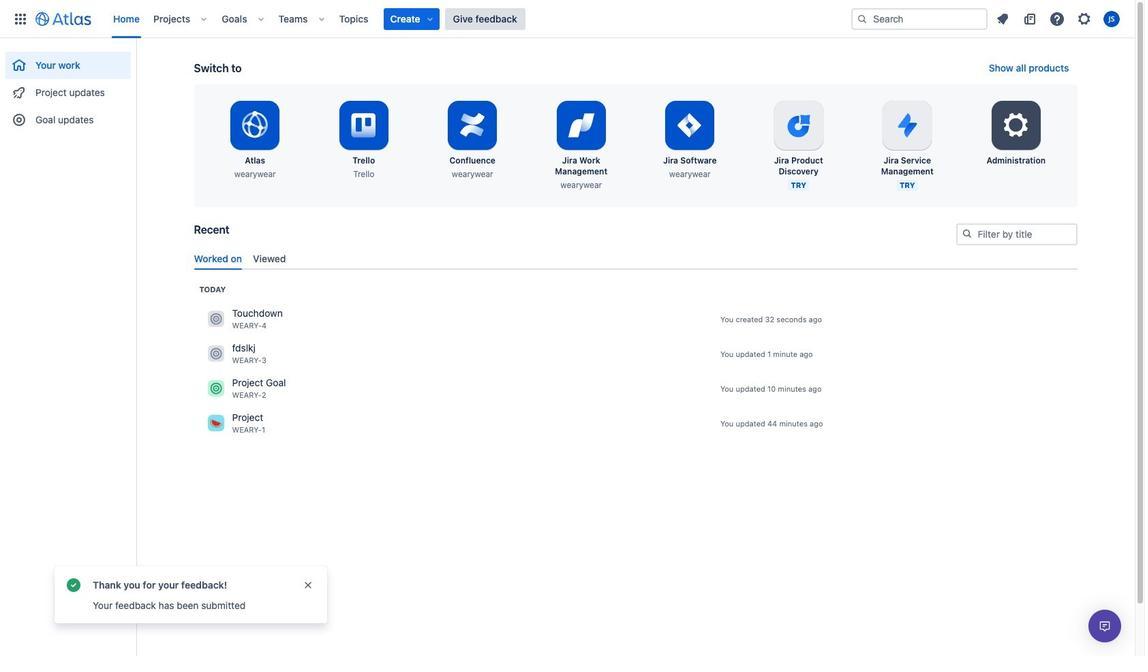 Task type: describe. For each thing, give the bounding box(es) containing it.
search image
[[961, 228, 972, 239]]

townsquare image
[[208, 415, 224, 432]]

notifications image
[[994, 11, 1011, 27]]

2 townsquare image from the top
[[208, 346, 224, 362]]

Search field
[[851, 8, 988, 30]]

account image
[[1104, 11, 1120, 27]]

1 townsquare image from the top
[[208, 311, 224, 327]]



Task type: vqa. For each thing, say whether or not it's contained in the screenshot.
Add Related Project ICON at the bottom of the page
no



Task type: locate. For each thing, give the bounding box(es) containing it.
0 horizontal spatial settings image
[[1000, 109, 1032, 142]]

dismiss image
[[303, 580, 314, 591]]

group
[[5, 38, 131, 138]]

townsquare image
[[208, 311, 224, 327], [208, 346, 224, 362], [208, 381, 224, 397]]

Filter by title field
[[957, 225, 1076, 244]]

3 townsquare image from the top
[[208, 381, 224, 397]]

settings image
[[1076, 11, 1093, 27], [1000, 109, 1032, 142]]

0 vertical spatial townsquare image
[[208, 311, 224, 327]]

2 vertical spatial townsquare image
[[208, 381, 224, 397]]

top element
[[8, 0, 851, 38]]

1 vertical spatial settings image
[[1000, 109, 1032, 142]]

tab list
[[188, 247, 1083, 270]]

1 horizontal spatial settings image
[[1076, 11, 1093, 27]]

help image
[[1049, 11, 1065, 27]]

1 vertical spatial townsquare image
[[208, 346, 224, 362]]

switch to... image
[[12, 11, 29, 27]]

banner
[[0, 0, 1135, 38]]

open intercom messenger image
[[1097, 618, 1113, 635]]

0 vertical spatial settings image
[[1076, 11, 1093, 27]]

heading
[[199, 284, 226, 295]]

search image
[[857, 13, 868, 24]]



